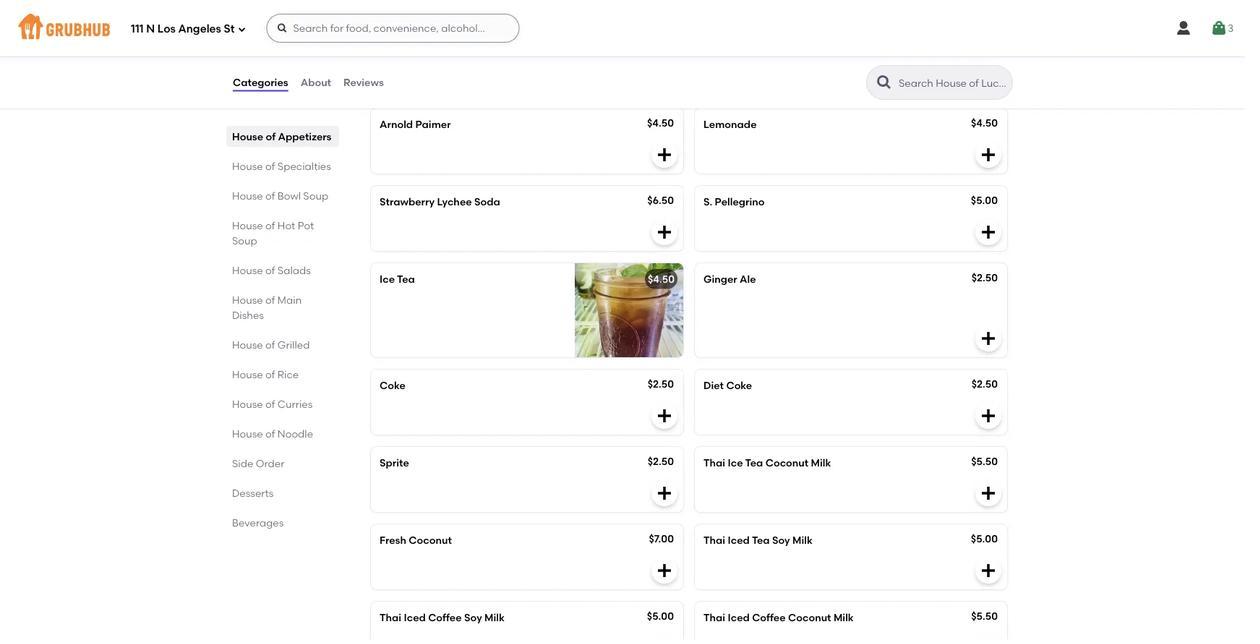 Task type: locate. For each thing, give the bounding box(es) containing it.
milk for thai ice tea coconut milk
[[812, 457, 832, 469]]

search icon image
[[876, 74, 894, 91]]

ice inside button
[[404, 12, 419, 24]]

1 horizontal spatial coke
[[727, 380, 753, 392]]

6 house from the top
[[232, 294, 263, 306]]

$5.50 for thai ice tea coconut milk
[[972, 456, 998, 468]]

0 horizontal spatial coffee
[[428, 612, 462, 624]]

2 of from the top
[[266, 160, 275, 172]]

house inside "tab"
[[232, 160, 263, 172]]

1 vertical spatial soup
[[232, 234, 257, 247]]

of up house of specialties
[[266, 130, 276, 143]]

thai for thai iced coffee coconut milk
[[704, 612, 726, 624]]

of for grilled
[[266, 339, 275, 351]]

thai for thai ice tea
[[380, 12, 402, 24]]

order
[[256, 457, 285, 470]]

$4.50 left lemonade in the right of the page
[[648, 117, 674, 129]]

1 horizontal spatial coffee
[[753, 612, 786, 624]]

house down house of grilled
[[232, 368, 263, 381]]

0 vertical spatial coconut
[[766, 457, 809, 469]]

10 house from the top
[[232, 428, 263, 440]]

coke
[[380, 380, 406, 392], [727, 380, 753, 392]]

svg image for s. pellegrino
[[980, 224, 998, 241]]

thai iced coffee coconut milk
[[704, 612, 854, 624]]

3 of from the top
[[266, 190, 275, 202]]

0 vertical spatial $5.00
[[972, 194, 998, 207]]

house for house of noodle
[[232, 428, 263, 440]]

of up house of bowl soup
[[266, 160, 275, 172]]

1 vertical spatial $5.00
[[972, 533, 998, 545]]

$6.50
[[648, 194, 674, 207]]

house left bowl
[[232, 190, 263, 202]]

house of bowl soup tab
[[232, 188, 334, 203]]

of for salads
[[266, 264, 275, 276]]

2 vertical spatial coconut
[[789, 612, 832, 624]]

thai
[[380, 12, 402, 24], [704, 457, 726, 469], [704, 534, 726, 547], [380, 612, 402, 624], [704, 612, 726, 624]]

tea for thai iced tea soy milk
[[752, 534, 770, 547]]

coconut for $2.50
[[766, 457, 809, 469]]

1 vertical spatial soy
[[464, 612, 482, 624]]

house for house of hot pot soup
[[232, 219, 263, 232]]

2 vertical spatial ice
[[728, 457, 743, 469]]

house of grilled tab
[[232, 337, 334, 352]]

fresh
[[380, 534, 407, 547]]

of left main
[[266, 294, 275, 306]]

7 of from the top
[[266, 339, 275, 351]]

ice for thai ice tea coconut milk
[[728, 457, 743, 469]]

fresh coconut
[[380, 534, 452, 547]]

$5.50
[[972, 456, 998, 468], [972, 610, 998, 623]]

2 vertical spatial $5.00
[[647, 610, 674, 623]]

house of salads
[[232, 264, 311, 276]]

$2.50 for ginger ale
[[972, 272, 998, 284]]

svg image for thai ice tea coconut milk
[[980, 485, 998, 502]]

house inside house of main dishes
[[232, 294, 263, 306]]

$5.00 for thai iced coffee soy milk
[[647, 610, 674, 623]]

house for house of curries
[[232, 398, 263, 410]]

about button
[[300, 56, 332, 109]]

svg image for strawberry lychee soda
[[656, 224, 674, 241]]

house inside house of hot pot soup
[[232, 219, 263, 232]]

1 vertical spatial $5.50
[[972, 610, 998, 623]]

house of main dishes
[[232, 294, 302, 321]]

$2.50
[[972, 272, 998, 284], [648, 378, 674, 390], [972, 378, 998, 390], [648, 456, 674, 468]]

4 of from the top
[[266, 219, 275, 232]]

soup inside house of hot pot soup
[[232, 234, 257, 247]]

house of bowl soup
[[232, 190, 329, 202]]

0 vertical spatial soup
[[303, 190, 329, 202]]

salads
[[278, 264, 311, 276]]

svg image
[[1176, 20, 1193, 37], [277, 22, 288, 34], [238, 25, 246, 34], [980, 330, 998, 347], [980, 407, 998, 425], [656, 485, 674, 502], [656, 562, 674, 580], [980, 562, 998, 580]]

soup up house of salads
[[232, 234, 257, 247]]

0 horizontal spatial coke
[[380, 380, 406, 392]]

house of specialties
[[232, 160, 331, 172]]

iced for thai iced tea soy milk
[[728, 534, 750, 547]]

0 horizontal spatial soup
[[232, 234, 257, 247]]

10 of from the top
[[266, 428, 275, 440]]

2 coke from the left
[[727, 380, 753, 392]]

milk
[[812, 457, 832, 469], [793, 534, 813, 547], [485, 612, 505, 624], [834, 612, 854, 624]]

beverages tab
[[232, 515, 334, 530]]

5 of from the top
[[266, 264, 275, 276]]

noodle
[[278, 428, 313, 440]]

pellegrino
[[715, 196, 765, 208]]

$4.50 left ginger
[[648, 273, 675, 286]]

2 coffee from the left
[[753, 612, 786, 624]]

$4.50 down search house of luck thai bbq search field
[[972, 117, 998, 129]]

3 button
[[1211, 15, 1234, 41]]

hot
[[278, 219, 295, 232]]

2 $5.50 from the top
[[972, 610, 998, 623]]

coconut
[[766, 457, 809, 469], [409, 534, 452, 547], [789, 612, 832, 624]]

$5.00 for thai iced tea soy milk
[[972, 533, 998, 545]]

beverages
[[232, 517, 284, 529]]

0 vertical spatial soy
[[773, 534, 791, 547]]

ice
[[404, 12, 419, 24], [380, 273, 395, 286], [728, 457, 743, 469]]

of for rice
[[266, 368, 275, 381]]

coffee
[[428, 612, 462, 624], [753, 612, 786, 624]]

house for house of bowl soup
[[232, 190, 263, 202]]

house down the house of rice
[[232, 398, 263, 410]]

of left salads
[[266, 264, 275, 276]]

$4.50
[[648, 117, 674, 129], [972, 117, 998, 129], [648, 273, 675, 286]]

9 of from the top
[[266, 398, 275, 410]]

2 house from the top
[[232, 160, 263, 172]]

of for specialties
[[266, 160, 275, 172]]

soy
[[773, 534, 791, 547], [464, 612, 482, 624]]

tea for thai ice tea
[[422, 12, 439, 24]]

house up house of bowl soup
[[232, 160, 263, 172]]

dishes
[[232, 309, 264, 321]]

paimer
[[416, 118, 451, 131]]

1 vertical spatial ice
[[380, 273, 395, 286]]

house inside 'tab'
[[232, 428, 263, 440]]

angeles
[[178, 23, 221, 36]]

tea for thai ice tea coconut milk
[[746, 457, 764, 469]]

thai inside button
[[380, 12, 402, 24]]

soda
[[475, 196, 501, 208]]

1 horizontal spatial ice
[[404, 12, 419, 24]]

0 vertical spatial ice
[[404, 12, 419, 24]]

strawberry lychee soda
[[380, 196, 501, 208]]

$2.50 for diet coke
[[972, 378, 998, 390]]

soup
[[303, 190, 329, 202], [232, 234, 257, 247]]

soup right bowl
[[303, 190, 329, 202]]

house of rice
[[232, 368, 299, 381]]

of left curries
[[266, 398, 275, 410]]

2 horizontal spatial ice
[[728, 457, 743, 469]]

of for bowl
[[266, 190, 275, 202]]

1 $5.50 from the top
[[972, 456, 998, 468]]

1 house from the top
[[232, 130, 263, 143]]

tea inside button
[[422, 12, 439, 24]]

milk for thai iced tea soy milk
[[793, 534, 813, 547]]

$5.00
[[972, 194, 998, 207], [972, 533, 998, 545], [647, 610, 674, 623]]

1 coffee from the left
[[428, 612, 462, 624]]

tea
[[422, 12, 439, 24], [397, 273, 415, 286], [746, 457, 764, 469], [752, 534, 770, 547]]

thai iced tea soy milk
[[704, 534, 813, 547]]

house up dishes
[[232, 294, 263, 306]]

of for hot
[[266, 219, 275, 232]]

8 of from the top
[[266, 368, 275, 381]]

house
[[232, 130, 263, 143], [232, 160, 263, 172], [232, 190, 263, 202], [232, 219, 263, 232], [232, 264, 263, 276], [232, 294, 263, 306], [232, 339, 263, 351], [232, 368, 263, 381], [232, 398, 263, 410], [232, 428, 263, 440]]

0 vertical spatial $5.50
[[972, 456, 998, 468]]

milk for thai iced coffee coconut milk
[[834, 612, 854, 624]]

4 house from the top
[[232, 219, 263, 232]]

ginger
[[704, 273, 738, 286]]

st
[[224, 23, 235, 36]]

sprite
[[380, 457, 409, 469]]

of left rice
[[266, 368, 275, 381]]

house up house of main dishes
[[232, 264, 263, 276]]

6 of from the top
[[266, 294, 275, 306]]

111 n los angeles st
[[131, 23, 235, 36]]

house of salads tab
[[232, 263, 334, 278]]

main
[[278, 294, 302, 306]]

n
[[146, 23, 155, 36]]

house of noodle tab
[[232, 426, 334, 441]]

3 house from the top
[[232, 190, 263, 202]]

diet coke
[[704, 380, 753, 392]]

svg image for lemonade
[[980, 146, 998, 164]]

of
[[266, 130, 276, 143], [266, 160, 275, 172], [266, 190, 275, 202], [266, 219, 275, 232], [266, 264, 275, 276], [266, 294, 275, 306], [266, 339, 275, 351], [266, 368, 275, 381], [266, 398, 275, 410], [266, 428, 275, 440]]

0 horizontal spatial soy
[[464, 612, 482, 624]]

7 house from the top
[[232, 339, 263, 351]]

svg image inside 3 button
[[1211, 20, 1228, 37]]

svg image
[[1211, 20, 1228, 37], [980, 69, 998, 86], [656, 146, 674, 164], [980, 146, 998, 164], [656, 224, 674, 241], [980, 224, 998, 241], [656, 407, 674, 425], [980, 485, 998, 502]]

111
[[131, 23, 144, 36]]

lemonade
[[704, 118, 757, 131]]

svg image for arnold paimer
[[656, 146, 674, 164]]

house left hot
[[232, 219, 263, 232]]

1 of from the top
[[266, 130, 276, 143]]

of for appetizers
[[266, 130, 276, 143]]

house up house of specialties
[[232, 130, 263, 143]]

house down dishes
[[232, 339, 263, 351]]

los
[[158, 23, 176, 36]]

arnold paimer
[[380, 118, 451, 131]]

8 house from the top
[[232, 368, 263, 381]]

thai iced coffee soy milk
[[380, 612, 505, 624]]

$4.50 for lemonade
[[972, 117, 998, 129]]

house up side
[[232, 428, 263, 440]]

of inside house of main dishes
[[266, 294, 275, 306]]

of inside house of hot pot soup
[[266, 219, 275, 232]]

iced
[[728, 534, 750, 547], [404, 612, 426, 624], [728, 612, 750, 624]]

strawberry
[[380, 196, 435, 208]]

of inside 'tab'
[[266, 428, 275, 440]]

of left noodle on the left of the page
[[266, 428, 275, 440]]

of inside "tab"
[[266, 160, 275, 172]]

lychee
[[437, 196, 472, 208]]

of left grilled at the bottom of the page
[[266, 339, 275, 351]]

9 house from the top
[[232, 398, 263, 410]]

of left bowl
[[266, 190, 275, 202]]

1 horizontal spatial soy
[[773, 534, 791, 547]]

of left hot
[[266, 219, 275, 232]]

5 house from the top
[[232, 264, 263, 276]]



Task type: vqa. For each thing, say whether or not it's contained in the screenshot.
NOV
no



Task type: describe. For each thing, give the bounding box(es) containing it.
house of curries tab
[[232, 396, 334, 412]]

$7.00
[[649, 533, 674, 545]]

house of grilled
[[232, 339, 310, 351]]

house of appetizers
[[232, 130, 332, 143]]

categories button
[[232, 56, 289, 109]]

of for noodle
[[266, 428, 275, 440]]

ice tea
[[380, 273, 415, 286]]

curries
[[278, 398, 313, 410]]

house for house of specialties
[[232, 160, 263, 172]]

side
[[232, 457, 253, 470]]

desserts tab
[[232, 485, 334, 501]]

rice
[[278, 368, 299, 381]]

0 horizontal spatial ice
[[380, 273, 395, 286]]

thai ice tea
[[380, 12, 439, 24]]

3
[[1228, 22, 1234, 34]]

specialties
[[278, 160, 331, 172]]

soy for coffee
[[464, 612, 482, 624]]

reviews
[[344, 76, 384, 89]]

ale
[[740, 273, 757, 286]]

thai ice tea button
[[371, 2, 684, 96]]

ginger ale
[[704, 273, 757, 286]]

house of noodle
[[232, 428, 313, 440]]

house of hot pot soup
[[232, 219, 314, 247]]

ice tea image
[[575, 263, 684, 358]]

house of curries
[[232, 398, 313, 410]]

thai ice tea coconut milk
[[704, 457, 832, 469]]

house for house of grilled
[[232, 339, 263, 351]]

categories
[[233, 76, 288, 89]]

house for house of rice
[[232, 368, 263, 381]]

iced for thai iced coffee soy milk
[[404, 612, 426, 624]]

side order tab
[[232, 456, 334, 471]]

svg image for coke
[[656, 407, 674, 425]]

bowl
[[278, 190, 301, 202]]

soy for tea
[[773, 534, 791, 547]]

$2.50 for sprite
[[648, 456, 674, 468]]

thai ice tea image
[[575, 2, 684, 96]]

house of main dishes tab
[[232, 292, 334, 323]]

grilled
[[278, 339, 310, 351]]

Search House of Luck Thai BBQ search field
[[898, 76, 1009, 90]]

reviews button
[[343, 56, 385, 109]]

thai for thai iced tea soy milk
[[704, 534, 726, 547]]

pot
[[298, 219, 314, 232]]

house for house of appetizers
[[232, 130, 263, 143]]

coffee for soy
[[428, 612, 462, 624]]

house of specialties tab
[[232, 158, 334, 174]]

desserts
[[232, 487, 274, 499]]

arnold
[[380, 118, 413, 131]]

house of rice tab
[[232, 367, 334, 382]]

$2.50 for coke
[[648, 378, 674, 390]]

diet
[[704, 380, 724, 392]]

$4.50 for arnold paimer
[[648, 117, 674, 129]]

thai for thai ice tea coconut milk
[[704, 457, 726, 469]]

$5.50 for thai iced coffee coconut milk
[[972, 610, 998, 623]]

1 vertical spatial coconut
[[409, 534, 452, 547]]

thai ice coffee image
[[899, 2, 1008, 96]]

house of hot pot soup tab
[[232, 218, 334, 248]]

$5.00 for s. pellegrino
[[972, 194, 998, 207]]

1 horizontal spatial soup
[[303, 190, 329, 202]]

s.
[[704, 196, 713, 208]]

of for main
[[266, 294, 275, 306]]

main navigation navigation
[[0, 0, 1246, 56]]

of for curries
[[266, 398, 275, 410]]

house for house of main dishes
[[232, 294, 263, 306]]

Search for food, convenience, alcohol... search field
[[267, 14, 520, 43]]

appetizers
[[278, 130, 332, 143]]

1 coke from the left
[[380, 380, 406, 392]]

coconut for $5.00
[[789, 612, 832, 624]]

house for house of salads
[[232, 264, 263, 276]]

iced for thai iced coffee coconut milk
[[728, 612, 750, 624]]

house of appetizers tab
[[232, 129, 334, 144]]

ice for thai ice tea
[[404, 12, 419, 24]]

s. pellegrino
[[704, 196, 765, 208]]

about
[[301, 76, 331, 89]]

side order
[[232, 457, 285, 470]]

coffee for coconut
[[753, 612, 786, 624]]

thai for thai iced coffee soy milk
[[380, 612, 402, 624]]

milk for thai iced coffee soy milk
[[485, 612, 505, 624]]



